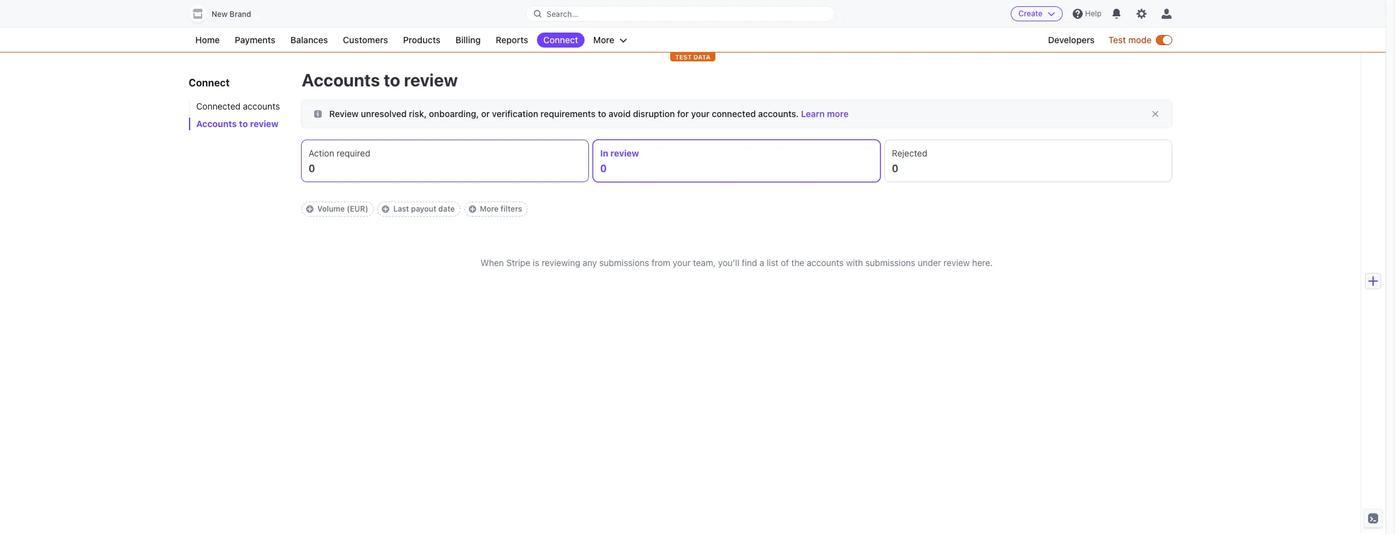 Task type: locate. For each thing, give the bounding box(es) containing it.
new brand button
[[189, 5, 264, 23]]

products link
[[397, 33, 447, 48]]

last
[[394, 204, 409, 214]]

accounts
[[302, 70, 380, 90], [197, 118, 237, 129]]

1 horizontal spatial accounts
[[302, 70, 380, 90]]

volume
[[318, 204, 345, 214]]

accounts right the
[[807, 257, 844, 268]]

more inside toolbar
[[480, 204, 499, 214]]

accounts to review up unresolved at the top left of page
[[302, 70, 458, 90]]

0 vertical spatial accounts to review
[[302, 70, 458, 90]]

0 vertical spatial more
[[594, 34, 615, 45]]

more filters
[[480, 204, 523, 214]]

0 inside action required 0
[[309, 163, 315, 174]]

submissions right with
[[866, 257, 916, 268]]

you'll
[[718, 257, 740, 268]]

0 vertical spatial connect
[[544, 34, 579, 45]]

svg image
[[314, 110, 322, 118]]

test mode
[[1109, 34, 1152, 45]]

connected
[[197, 101, 241, 111]]

0 for action required 0
[[309, 163, 315, 174]]

connect down search…
[[544, 34, 579, 45]]

balances link
[[284, 33, 334, 48]]

home link
[[189, 33, 226, 48]]

0 vertical spatial your
[[692, 108, 710, 119]]

to up unresolved at the top left of page
[[384, 70, 401, 90]]

1 horizontal spatial to
[[384, 70, 401, 90]]

avoid
[[609, 108, 631, 119]]

1 vertical spatial accounts
[[807, 257, 844, 268]]

0
[[309, 163, 315, 174], [601, 163, 607, 174], [892, 163, 899, 174]]

when stripe is reviewing any submissions from your team, you'll find a list of the accounts with submissions under review here.
[[481, 257, 993, 268]]

2 horizontal spatial 0
[[892, 163, 899, 174]]

review inside in review 0
[[611, 148, 639, 158]]

accounts to review down connected accounts link
[[197, 118, 279, 129]]

submissions
[[600, 257, 650, 268], [866, 257, 916, 268]]

in review 0
[[601, 148, 639, 174]]

0 horizontal spatial accounts to review
[[197, 118, 279, 129]]

2 0 from the left
[[601, 163, 607, 174]]

when
[[481, 257, 504, 268]]

find
[[742, 257, 758, 268]]

your right for
[[692, 108, 710, 119]]

0 vertical spatial accounts
[[243, 101, 280, 111]]

add last payout date image
[[382, 205, 390, 213]]

balances
[[291, 34, 328, 45]]

0 horizontal spatial your
[[673, 257, 691, 268]]

requirements
[[541, 108, 596, 119]]

submissions right any
[[600, 257, 650, 268]]

1 vertical spatial connect
[[189, 77, 230, 88]]

review right the in
[[611, 148, 639, 158]]

1 horizontal spatial connect
[[544, 34, 579, 45]]

0 horizontal spatial more
[[480, 204, 499, 214]]

accounts up accounts to review link
[[243, 101, 280, 111]]

0 down the in
[[601, 163, 607, 174]]

0 horizontal spatial connect
[[189, 77, 230, 88]]

1 vertical spatial your
[[673, 257, 691, 268]]

your
[[692, 108, 710, 119], [673, 257, 691, 268]]

risk,
[[409, 108, 427, 119]]

accounts.
[[759, 108, 799, 119]]

to
[[384, 70, 401, 90], [598, 108, 607, 119], [239, 118, 248, 129]]

onboarding,
[[429, 108, 479, 119]]

1 horizontal spatial more
[[594, 34, 615, 45]]

connect link
[[537, 33, 585, 48]]

0 horizontal spatial accounts
[[243, 101, 280, 111]]

more
[[594, 34, 615, 45], [480, 204, 499, 214]]

accounts up review
[[302, 70, 380, 90]]

payout
[[411, 204, 437, 214]]

search…
[[547, 9, 579, 18]]

new
[[212, 9, 228, 19]]

disruption
[[633, 108, 675, 119]]

accounts down connected on the top left of page
[[197, 118, 237, 129]]

1 horizontal spatial submissions
[[866, 257, 916, 268]]

new brand
[[212, 9, 251, 19]]

any
[[583, 257, 597, 268]]

more right connect link in the left top of the page
[[594, 34, 615, 45]]

products
[[403, 34, 441, 45]]

0 horizontal spatial accounts
[[197, 118, 237, 129]]

test
[[1109, 34, 1127, 45]]

0 horizontal spatial submissions
[[600, 257, 650, 268]]

more
[[827, 108, 849, 119]]

0 horizontal spatial 0
[[309, 163, 315, 174]]

add volume (eur) image
[[306, 205, 314, 213]]

1 0 from the left
[[309, 163, 315, 174]]

Search… text field
[[527, 6, 835, 22]]

1 vertical spatial accounts to review
[[197, 118, 279, 129]]

1 vertical spatial accounts
[[197, 118, 237, 129]]

for
[[678, 108, 689, 119]]

notifications image
[[1112, 9, 1122, 19]]

more right add more filters icon
[[480, 204, 499, 214]]

mode
[[1129, 34, 1152, 45]]

help button
[[1068, 4, 1107, 24]]

developers
[[1049, 34, 1095, 45]]

1 submissions from the left
[[600, 257, 650, 268]]

1 horizontal spatial 0
[[601, 163, 607, 174]]

connect
[[544, 34, 579, 45], [189, 77, 230, 88]]

tab list
[[302, 140, 1172, 182]]

accounts to review link
[[189, 118, 289, 130]]

stripe
[[507, 257, 531, 268]]

create
[[1019, 9, 1043, 18]]

0 horizontal spatial to
[[239, 118, 248, 129]]

rejected
[[892, 148, 928, 158]]

0 inside rejected 0
[[892, 163, 899, 174]]

accounts inside connected accounts link
[[243, 101, 280, 111]]

more for more
[[594, 34, 615, 45]]

connect up connected on the top left of page
[[189, 77, 230, 88]]

0 down rejected
[[892, 163, 899, 174]]

customers
[[343, 34, 388, 45]]

1 horizontal spatial accounts to review
[[302, 70, 458, 90]]

brand
[[230, 9, 251, 19]]

0 inside in review 0
[[601, 163, 607, 174]]

0 down action at top left
[[309, 163, 315, 174]]

reports link
[[490, 33, 535, 48]]

0 vertical spatial accounts
[[302, 70, 380, 90]]

your right from
[[673, 257, 691, 268]]

accounts
[[243, 101, 280, 111], [807, 257, 844, 268]]

review
[[404, 70, 458, 90], [250, 118, 279, 129], [611, 148, 639, 158], [944, 257, 970, 268]]

to down connected accounts link
[[239, 118, 248, 129]]

test data
[[675, 53, 711, 61]]

1 vertical spatial more
[[480, 204, 499, 214]]

data
[[694, 53, 711, 61]]

toolbar
[[302, 202, 1172, 217]]

review down connected accounts link
[[250, 118, 279, 129]]

last payout date
[[394, 204, 455, 214]]

to left "avoid"
[[598, 108, 607, 119]]

connected accounts
[[197, 101, 280, 111]]

more inside more button
[[594, 34, 615, 45]]

accounts to review
[[302, 70, 458, 90], [197, 118, 279, 129]]

3 0 from the left
[[892, 163, 899, 174]]



Task type: describe. For each thing, give the bounding box(es) containing it.
developers link
[[1042, 33, 1102, 48]]

of
[[781, 257, 789, 268]]

unresolved
[[361, 108, 407, 119]]

list
[[767, 257, 779, 268]]

connected accounts link
[[189, 100, 289, 113]]

review inside accounts to review link
[[250, 118, 279, 129]]

under
[[918, 257, 942, 268]]

here.
[[973, 257, 993, 268]]

review left the here.
[[944, 257, 970, 268]]

from
[[652, 257, 671, 268]]

test
[[675, 53, 692, 61]]

add more filters image
[[469, 205, 476, 213]]

with
[[847, 257, 864, 268]]

reviewing
[[542, 257, 581, 268]]

2 horizontal spatial to
[[598, 108, 607, 119]]

create button
[[1012, 6, 1063, 21]]

filters
[[501, 204, 523, 214]]

a
[[760, 257, 765, 268]]

action
[[309, 148, 334, 158]]

help
[[1086, 9, 1102, 18]]

action required 0
[[309, 148, 371, 174]]

1 horizontal spatial your
[[692, 108, 710, 119]]

tab list containing 0
[[302, 140, 1172, 182]]

team,
[[693, 257, 716, 268]]

billing link
[[449, 33, 487, 48]]

in
[[601, 148, 609, 158]]

verification
[[492, 108, 539, 119]]

payments link
[[229, 33, 282, 48]]

more for more filters
[[480, 204, 499, 214]]

learn more link
[[802, 108, 849, 119]]

the
[[792, 257, 805, 268]]

date
[[439, 204, 455, 214]]

connected
[[712, 108, 756, 119]]

1 horizontal spatial accounts
[[807, 257, 844, 268]]

2 submissions from the left
[[866, 257, 916, 268]]

rejected 0
[[892, 148, 928, 174]]

payments
[[235, 34, 276, 45]]

more button
[[587, 33, 634, 48]]

Search… search field
[[527, 6, 835, 22]]

learn
[[802, 108, 825, 119]]

(eur)
[[347, 204, 368, 214]]

home
[[195, 34, 220, 45]]

volume (eur)
[[318, 204, 368, 214]]

review unresolved risk, onboarding, or verification requirements to avoid disruption for your connected accounts. learn more
[[329, 108, 849, 119]]

reports
[[496, 34, 529, 45]]

customers link
[[337, 33, 395, 48]]

review
[[329, 108, 359, 119]]

toolbar containing volume (eur)
[[302, 202, 1172, 217]]

billing
[[456, 34, 481, 45]]

review up the risk,
[[404, 70, 458, 90]]

0 for in review 0
[[601, 163, 607, 174]]

or
[[481, 108, 490, 119]]

required
[[337, 148, 371, 158]]

is
[[533, 257, 540, 268]]



Task type: vqa. For each thing, say whether or not it's contained in the screenshot.
review
yes



